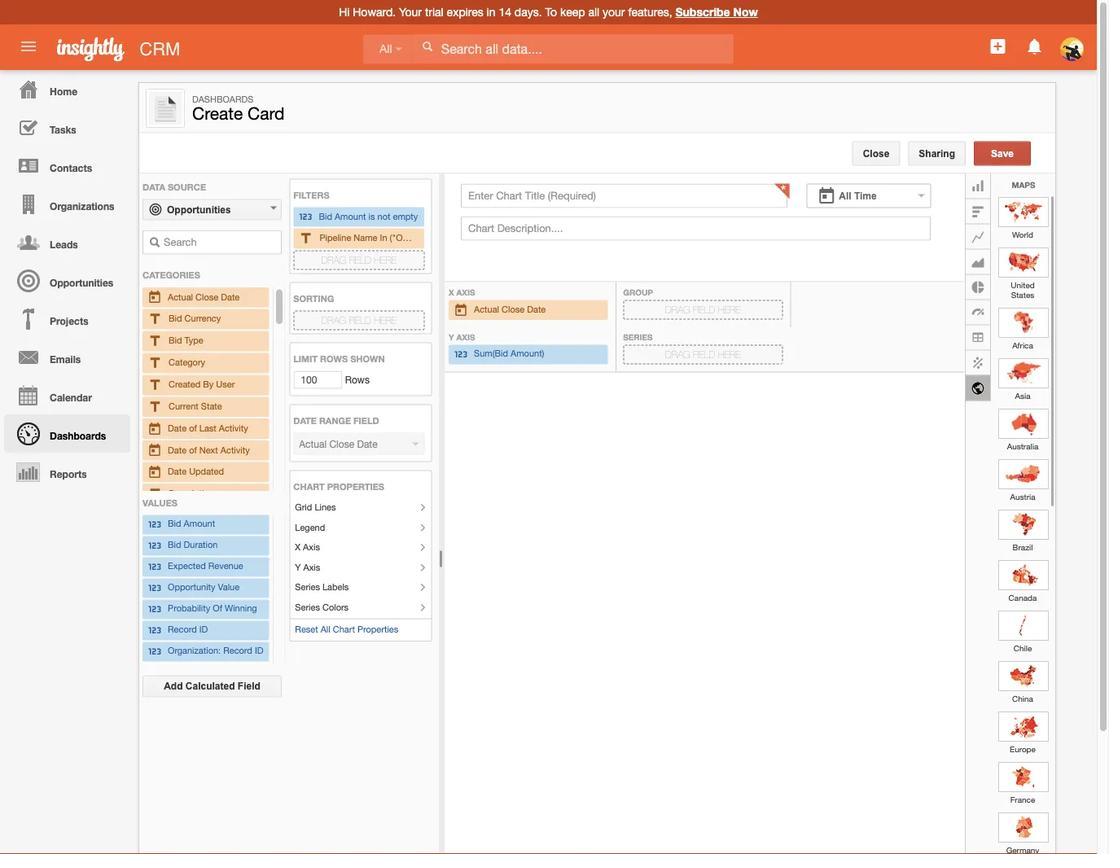 Task type: locate. For each thing, give the bounding box(es) containing it.
y axis up sum(bid
[[449, 332, 478, 342]]

field right range
[[354, 415, 379, 426]]

all down howard.
[[380, 43, 392, 55]]

bid left type
[[169, 335, 182, 345]]

1 horizontal spatial actual close date link
[[454, 302, 603, 319]]

close inside button
[[863, 148, 890, 159]]

1 of from the top
[[189, 423, 197, 433]]

actual close date for x axis
[[474, 304, 546, 315]]

actual close date link for categories
[[147, 289, 264, 306]]

axis up series labels
[[303, 562, 320, 573]]

1 vertical spatial opportunities
[[50, 277, 113, 288]]

in
[[380, 233, 387, 243]]

description link
[[147, 485, 264, 502]]

close up all time link
[[863, 148, 890, 159]]

id
[[199, 625, 208, 635], [255, 646, 264, 657]]

("opportunity
[[390, 233, 444, 243]]

y axis
[[449, 332, 478, 342], [295, 562, 320, 573]]

date for date of next activity
[[168, 444, 187, 455]]

field right calculated
[[238, 681, 261, 692]]

actual close date link for x axis
[[454, 302, 603, 319]]

bid inside the bid duration link
[[168, 540, 181, 551]]

0 vertical spatial dashboards
[[192, 94, 254, 104]]

drag up series drag field here
[[666, 304, 691, 315]]

sum(bid
[[474, 349, 508, 359]]

activity inside 'link'
[[221, 444, 250, 455]]

all for all
[[380, 43, 392, 55]]

1 vertical spatial dashboards
[[50, 430, 106, 442]]

0 horizontal spatial id
[[199, 625, 208, 635]]

create
[[192, 103, 243, 123]]

1 horizontal spatial dashboards
[[192, 94, 254, 104]]

updated
[[189, 466, 224, 477]]

drag down group drag field here
[[666, 349, 691, 360]]

amount for duration
[[184, 519, 215, 529]]

empty
[[393, 211, 418, 221]]

field up shown
[[349, 315, 371, 326]]

actual close date link up amount) on the left top
[[454, 302, 603, 319]]

2 horizontal spatial close
[[863, 148, 890, 159]]

0 vertical spatial actual
[[168, 291, 193, 302]]

drag field here
[[321, 255, 397, 266], [321, 315, 397, 326]]

series inside series drag field here
[[624, 332, 653, 342]]

actual inside rows group
[[168, 291, 193, 302]]

1 vertical spatial actual close date
[[474, 304, 546, 315]]

opportunities inside rows group
[[167, 204, 231, 215]]

series down group
[[624, 332, 653, 342]]

opportunities link down leads
[[4, 262, 130, 300]]

type
[[185, 335, 203, 345]]

0 vertical spatial x
[[449, 287, 454, 297]]

1 horizontal spatial close
[[502, 304, 525, 315]]

in
[[487, 5, 496, 19]]

field for series drag field here
[[693, 349, 716, 360]]

1 vertical spatial series
[[295, 582, 320, 593]]

0 horizontal spatial close
[[196, 291, 218, 302]]

series up reset
[[295, 602, 320, 613]]

field
[[349, 255, 371, 266], [693, 304, 716, 315], [349, 315, 371, 326], [693, 349, 716, 360], [354, 415, 379, 426], [238, 681, 261, 692]]

all time link
[[807, 184, 931, 208]]

1 horizontal spatial all
[[380, 43, 392, 55]]

0 vertical spatial x axis
[[449, 287, 475, 297]]

dashboards
[[192, 94, 254, 104], [50, 430, 106, 442]]

1 horizontal spatial opportunities
[[167, 204, 231, 215]]

drag down the sorting
[[321, 315, 346, 326]]

date of last activity
[[168, 423, 248, 433]]

close up sum(bid amount)
[[502, 304, 525, 315]]

actual close date link up currency
[[147, 289, 264, 306]]

actual close date
[[168, 291, 240, 302], [474, 304, 546, 315]]

drag field here down name
[[321, 255, 397, 266]]

2 of from the top
[[189, 444, 197, 455]]

organization:
[[168, 646, 221, 657]]

last
[[199, 423, 217, 433]]

2 drag field here from the top
[[321, 315, 397, 326]]

1 horizontal spatial amount
[[335, 211, 366, 221]]

date up date updated at left bottom
[[168, 444, 187, 455]]

opportunity value
[[168, 582, 240, 593]]

activity right last
[[219, 423, 248, 433]]

field inside series drag field here
[[693, 349, 716, 360]]

x axis down legend
[[295, 542, 320, 553]]

field down group drag field here
[[693, 349, 716, 360]]

id down winning
[[255, 646, 264, 657]]

bid for bid duration
[[168, 540, 181, 551]]

1 horizontal spatial x
[[449, 287, 454, 297]]

x inside group
[[449, 287, 454, 297]]

2 vertical spatial close
[[502, 304, 525, 315]]

x down pipeline")
[[449, 287, 454, 297]]

here inside series drag field here
[[718, 349, 741, 360]]

of for last
[[189, 423, 197, 433]]

bid for bid currency
[[169, 313, 182, 324]]

here down group drag field here
[[718, 349, 741, 360]]

1 vertical spatial x
[[295, 542, 301, 553]]

actual close date link inside group
[[454, 302, 603, 319]]

activity for date of last activity
[[219, 423, 248, 433]]

state
[[201, 401, 222, 411]]

amount for name
[[335, 211, 366, 221]]

0 horizontal spatial x
[[295, 542, 301, 553]]

filters
[[294, 190, 330, 200]]

legend
[[295, 522, 325, 533]]

dashboards for dashboards
[[50, 430, 106, 442]]

1 vertical spatial drag field here
[[321, 315, 397, 326]]

0 horizontal spatial actual
[[168, 291, 193, 302]]

1 vertical spatial activity
[[221, 444, 250, 455]]

dashboards for dashboards create card
[[192, 94, 254, 104]]

your
[[399, 5, 422, 19]]

1 vertical spatial actual
[[474, 304, 499, 315]]

lines
[[315, 502, 336, 513]]

dashboards up reports link
[[50, 430, 106, 442]]

y axis inside rows group
[[295, 562, 320, 573]]

date down current
[[168, 423, 187, 433]]

chart down colors
[[333, 624, 355, 635]]

actual up sum(bid
[[474, 304, 499, 315]]

organization: record id
[[168, 646, 264, 657]]

bid up expected
[[168, 540, 181, 551]]

0 horizontal spatial all
[[321, 624, 331, 635]]

date inside 'link'
[[168, 444, 187, 455]]

0 vertical spatial actual close date
[[168, 291, 240, 302]]

bid currency link
[[147, 311, 264, 328]]

sum(bid amount)
[[474, 349, 545, 359]]

bid for bid amount
[[168, 519, 181, 529]]

actual close date up currency
[[168, 291, 240, 302]]

0 vertical spatial all
[[380, 43, 392, 55]]

record down probability
[[168, 625, 197, 635]]

2 vertical spatial all
[[321, 624, 331, 635]]

y axis up series labels
[[295, 562, 320, 573]]

close inside rows group
[[196, 291, 218, 302]]

record down record id link
[[223, 646, 252, 657]]

dashboards link
[[4, 415, 130, 453]]

1 vertical spatial close
[[196, 291, 218, 302]]

date
[[221, 291, 240, 302], [527, 304, 546, 315], [294, 415, 317, 426], [168, 423, 187, 433], [168, 444, 187, 455], [168, 466, 187, 477]]

actual close date inside group
[[474, 304, 546, 315]]

14
[[499, 5, 512, 19]]

limit
[[294, 353, 318, 364]]

date left range
[[294, 415, 317, 426]]

1 vertical spatial all
[[839, 190, 852, 201]]

chart up grid
[[294, 481, 325, 492]]

1 horizontal spatial y
[[449, 332, 454, 342]]

opportunities
[[167, 204, 231, 215], [50, 277, 113, 288]]

0 vertical spatial y axis
[[449, 332, 478, 342]]

series up series colors
[[295, 582, 320, 593]]

0 vertical spatial amount
[[335, 211, 366, 221]]

features,
[[628, 5, 673, 19]]

opportunities down source
[[167, 204, 231, 215]]

close button
[[853, 141, 901, 166]]

1 horizontal spatial opportunities link
[[143, 199, 282, 220]]

here up series drag field here
[[718, 304, 741, 315]]

description
[[169, 488, 214, 498]]

Enter Chart Title (Required) text field
[[461, 184, 788, 208]]

series
[[624, 332, 653, 342], [295, 582, 320, 593], [295, 602, 320, 613]]

reset all chart properties link
[[295, 624, 399, 635]]

amount left is
[[335, 211, 366, 221]]

opportunities link up the "search" text box
[[143, 199, 282, 220]]

1 horizontal spatial chart
[[333, 624, 355, 635]]

activity right next
[[221, 444, 250, 455]]

group
[[445, 171, 1062, 855]]

0 horizontal spatial record
[[168, 625, 197, 635]]

current state link
[[147, 398, 264, 415]]

of left last
[[189, 423, 197, 433]]

1 vertical spatial amount
[[184, 519, 215, 529]]

bid down values
[[168, 519, 181, 529]]

actual inside group
[[474, 304, 499, 315]]

your
[[603, 5, 625, 19]]

here down pipeline name in ("opportunity pipeline") link
[[374, 255, 397, 266]]

activity
[[219, 423, 248, 433], [221, 444, 250, 455]]

date up description
[[168, 466, 187, 477]]

created by user link
[[147, 376, 264, 393]]

activity for date of next activity
[[221, 444, 250, 455]]

field up series drag field here
[[693, 304, 716, 315]]

0 horizontal spatial amount
[[184, 519, 215, 529]]

of left next
[[189, 444, 197, 455]]

0 horizontal spatial y
[[295, 562, 301, 573]]

rows up # number field
[[320, 353, 348, 364]]

x axis inside rows group
[[295, 542, 320, 553]]

drag field here up shown
[[321, 315, 397, 326]]

amount up duration
[[184, 519, 215, 529]]

0 horizontal spatial y axis
[[295, 562, 320, 573]]

rows
[[320, 353, 348, 364], [342, 374, 370, 386]]

y up series labels
[[295, 562, 301, 573]]

0 horizontal spatial actual close date
[[168, 291, 240, 302]]

emails
[[50, 354, 81, 365]]

1 vertical spatial y axis
[[295, 562, 320, 573]]

amount
[[335, 211, 366, 221], [184, 519, 215, 529]]

emails link
[[4, 338, 130, 376]]

group drag field here
[[624, 287, 741, 315]]

actual close date inside rows group
[[168, 291, 240, 302]]

1 drag field here from the top
[[321, 255, 397, 266]]

all inside all link
[[380, 43, 392, 55]]

all inside rows group
[[321, 624, 331, 635]]

all
[[380, 43, 392, 55], [839, 190, 852, 201], [321, 624, 331, 635]]

actual down categories
[[168, 291, 193, 302]]

0 horizontal spatial opportunities link
[[4, 262, 130, 300]]

0 vertical spatial series
[[624, 332, 653, 342]]

rows down shown
[[342, 374, 370, 386]]

0 vertical spatial y
[[449, 332, 454, 342]]

calendar
[[50, 392, 92, 403]]

y
[[449, 332, 454, 342], [295, 562, 301, 573]]

drag inside group drag field here
[[666, 304, 691, 315]]

data
[[143, 182, 165, 192]]

value
[[218, 582, 240, 593]]

china
[[1013, 694, 1034, 703]]

1 horizontal spatial id
[[255, 646, 264, 657]]

bid inside bid amount is not empty link
[[319, 211, 332, 221]]

2 vertical spatial series
[[295, 602, 320, 613]]

1 horizontal spatial actual
[[474, 304, 499, 315]]

actual close date up sum(bid amount)
[[474, 304, 546, 315]]

is
[[369, 211, 375, 221]]

of
[[213, 604, 222, 614]]

close for x axis
[[502, 304, 525, 315]]

close up currency
[[196, 291, 218, 302]]

bid inside bid currency link
[[169, 313, 182, 324]]

subscribe
[[676, 5, 730, 19]]

opportunities up projects link
[[50, 277, 113, 288]]

white image
[[422, 41, 433, 52]]

x inside rows group
[[295, 542, 301, 553]]

all left time at top
[[839, 190, 852, 201]]

sorting
[[294, 293, 334, 304]]

field down name
[[349, 255, 371, 266]]

winning
[[225, 604, 257, 614]]

actual for x axis
[[474, 304, 499, 315]]

date for date updated
[[168, 466, 187, 477]]

of inside 'link'
[[189, 444, 197, 455]]

0 vertical spatial of
[[189, 423, 197, 433]]

x down legend
[[295, 542, 301, 553]]

opportunity
[[168, 582, 216, 593]]

1 horizontal spatial record
[[223, 646, 252, 657]]

y up sum(bid amount) link
[[449, 332, 454, 342]]

bid up the pipeline
[[319, 211, 332, 221]]

to
[[545, 5, 557, 19]]

united
[[1011, 280, 1035, 289]]

bid up bid type at the left top
[[169, 313, 182, 324]]

1 horizontal spatial y axis
[[449, 332, 478, 342]]

0 vertical spatial activity
[[219, 423, 248, 433]]

field inside group drag field here
[[693, 304, 716, 315]]

1 horizontal spatial x axis
[[449, 287, 475, 297]]

australia
[[1007, 441, 1039, 451]]

austria
[[1011, 492, 1036, 501]]

dashboards inside dashboards create card
[[192, 94, 254, 104]]

add calculated field link
[[143, 676, 282, 698]]

sum(bid amount) link
[[454, 347, 603, 363]]

tasks link
[[4, 108, 130, 147]]

dashboards inside navigation
[[50, 430, 106, 442]]

0 horizontal spatial x axis
[[295, 542, 320, 553]]

bid inside bid amount link
[[168, 519, 181, 529]]

2 horizontal spatial all
[[839, 190, 852, 201]]

id down probability of winning link
[[199, 625, 208, 635]]

0 vertical spatial chart
[[294, 481, 325, 492]]

date of next activity link
[[147, 442, 264, 459]]

1 horizontal spatial actual close date
[[474, 304, 546, 315]]

0 horizontal spatial opportunities
[[50, 277, 113, 288]]

dashboards right card image
[[192, 94, 254, 104]]

drag
[[321, 255, 346, 266], [666, 304, 691, 315], [321, 315, 346, 326], [666, 349, 691, 360]]

bid amount is not empty
[[319, 211, 418, 221]]

field inside the add calculated field link
[[238, 681, 261, 692]]

time
[[855, 190, 877, 201]]

0 vertical spatial drag field here
[[321, 255, 397, 266]]

x axis down pipeline")
[[449, 287, 475, 297]]

navigation
[[0, 70, 130, 491]]

search image
[[149, 237, 160, 248]]

0 vertical spatial rows
[[320, 353, 348, 364]]

bid for bid amount is not empty
[[319, 211, 332, 221]]

0 vertical spatial close
[[863, 148, 890, 159]]

1 vertical spatial x axis
[[295, 542, 320, 553]]

0 horizontal spatial dashboards
[[50, 430, 106, 442]]

bid
[[319, 211, 332, 221], [169, 313, 182, 324], [169, 335, 182, 345], [168, 519, 181, 529], [168, 540, 181, 551]]

1 vertical spatial y
[[295, 562, 301, 573]]

all right reset
[[321, 624, 331, 635]]

bid inside bid type link
[[169, 335, 182, 345]]

all inside all time link
[[839, 190, 852, 201]]

0 horizontal spatial actual close date link
[[147, 289, 264, 306]]

data source
[[143, 182, 206, 192]]

colors
[[323, 602, 349, 613]]

0 vertical spatial opportunities
[[167, 204, 231, 215]]

1 vertical spatial of
[[189, 444, 197, 455]]



Task type: describe. For each thing, give the bounding box(es) containing it.
name
[[354, 233, 378, 243]]

y inside group
[[449, 332, 454, 342]]

axis up sum(bid
[[457, 332, 475, 342]]

record id link
[[147, 623, 264, 639]]

revenue
[[208, 561, 243, 572]]

current state
[[169, 401, 222, 411]]

categories
[[143, 270, 200, 280]]

actual for categories
[[168, 291, 193, 302]]

bid amount link
[[147, 517, 264, 533]]

series for drag
[[624, 332, 653, 342]]

bid for bid type
[[169, 335, 182, 345]]

series labels
[[295, 582, 349, 593]]

home
[[50, 86, 77, 97]]

date updated link
[[147, 464, 264, 480]]

date up bid currency link
[[221, 291, 240, 302]]

leads link
[[4, 223, 130, 262]]

bid duration link
[[147, 538, 264, 554]]

Chart Description.... text field
[[461, 216, 931, 241]]

next
[[199, 444, 218, 455]]

sharing link
[[909, 141, 966, 166]]

reset all chart properties
[[295, 624, 399, 635]]

user
[[216, 379, 235, 389]]

0 vertical spatial opportunities link
[[143, 199, 282, 220]]

category
[[169, 357, 205, 367]]

dashboards create card
[[192, 94, 285, 123]]

1 vertical spatial rows
[[342, 374, 370, 386]]

grid
[[295, 502, 312, 513]]

duration
[[184, 540, 218, 551]]

trial
[[425, 5, 444, 19]]

series for labels
[[295, 582, 320, 593]]

opportunities inside navigation
[[50, 277, 113, 288]]

actual close date for categories
[[168, 291, 240, 302]]

card
[[248, 103, 285, 123]]

calculated
[[186, 681, 235, 692]]

by
[[203, 379, 214, 389]]

# number field
[[294, 371, 342, 389]]

amount)
[[511, 349, 545, 359]]

africa
[[1013, 340, 1034, 350]]

bid type
[[169, 335, 203, 345]]

1 vertical spatial record
[[223, 646, 252, 657]]

date of next activity
[[168, 444, 250, 455]]

y inside rows group
[[295, 562, 301, 573]]

organization: record id link
[[147, 644, 264, 660]]

expected revenue link
[[147, 559, 264, 576]]

rows group
[[139, 174, 484, 855]]

reports
[[50, 468, 87, 480]]

save
[[991, 148, 1014, 159]]

pipeline name in ("opportunity pipeline")
[[320, 233, 484, 243]]

0 vertical spatial id
[[199, 625, 208, 635]]

notifications image
[[1025, 37, 1045, 56]]

opportunity value link
[[147, 580, 264, 597]]

group containing all time
[[445, 171, 1062, 855]]

field for add calculated field
[[238, 681, 261, 692]]

limit rows shown
[[294, 353, 385, 364]]

values
[[143, 498, 178, 508]]

field for date range field
[[354, 415, 379, 426]]

sharing
[[919, 148, 956, 159]]

here inside group drag field here
[[718, 304, 741, 315]]

bid type link
[[147, 332, 264, 349]]

canada
[[1009, 593, 1037, 602]]

add
[[164, 681, 183, 692]]

states
[[1012, 290, 1035, 299]]

series for colors
[[295, 602, 320, 613]]

axis down pipeline")
[[457, 287, 475, 297]]

howard.
[[353, 5, 396, 19]]

drag down the pipeline
[[321, 255, 346, 266]]

card image
[[149, 92, 182, 125]]

1 vertical spatial id
[[255, 646, 264, 657]]

axis down legend
[[303, 542, 320, 553]]

expected
[[168, 561, 206, 572]]

1 vertical spatial properties
[[358, 624, 399, 635]]

reset
[[295, 624, 318, 635]]

leads
[[50, 239, 78, 250]]

europe
[[1010, 744, 1036, 754]]

hi
[[339, 5, 350, 19]]

shown
[[350, 353, 385, 364]]

not
[[378, 211, 391, 221]]

bid amount is not empty link
[[298, 209, 419, 225]]

organizations link
[[4, 185, 130, 223]]

chart properties
[[294, 481, 385, 492]]

y axis inside group
[[449, 332, 478, 342]]

bid duration
[[168, 540, 218, 551]]

here up shown
[[374, 315, 397, 326]]

date range field
[[294, 415, 379, 426]]

days.
[[515, 5, 542, 19]]

reports link
[[4, 453, 130, 491]]

date for date range field
[[294, 415, 317, 426]]

asia
[[1015, 391, 1031, 400]]

france
[[1011, 795, 1036, 804]]

date for date of last activity
[[168, 423, 187, 433]]

field for group drag field here
[[693, 304, 716, 315]]

navigation containing home
[[0, 70, 130, 491]]

date up amount) on the left top
[[527, 304, 546, 315]]

expected revenue
[[168, 561, 243, 572]]

expires
[[447, 5, 484, 19]]

Search all data.... text field
[[413, 34, 734, 63]]

series drag field here
[[624, 332, 741, 360]]

bid amount
[[168, 519, 215, 529]]

source
[[168, 182, 206, 192]]

0 horizontal spatial chart
[[294, 481, 325, 492]]

all for all time
[[839, 190, 852, 201]]

1 vertical spatial chart
[[333, 624, 355, 635]]

contacts link
[[4, 147, 130, 185]]

grid lines
[[295, 502, 336, 513]]

drag inside series drag field here
[[666, 349, 691, 360]]

date updated
[[168, 466, 224, 477]]

Search text field
[[143, 230, 282, 255]]

0 vertical spatial properties
[[327, 481, 385, 492]]

1 vertical spatial opportunities link
[[4, 262, 130, 300]]

organizations
[[50, 200, 114, 212]]

0 vertical spatial record
[[168, 625, 197, 635]]

pipeline name in ("opportunity pipeline") link
[[298, 230, 484, 247]]

bid currency
[[169, 313, 221, 324]]

series colors
[[295, 602, 349, 613]]

save button
[[974, 141, 1031, 166]]

close for categories
[[196, 291, 218, 302]]

tasks
[[50, 124, 76, 135]]

current
[[169, 401, 199, 411]]

of for next
[[189, 444, 197, 455]]

projects
[[50, 315, 89, 327]]

record id
[[168, 625, 208, 635]]

united states
[[1011, 280, 1035, 299]]

probability of winning
[[168, 604, 257, 614]]

created by user
[[169, 379, 235, 389]]



Task type: vqa. For each thing, say whether or not it's contained in the screenshot.
All Link
yes



